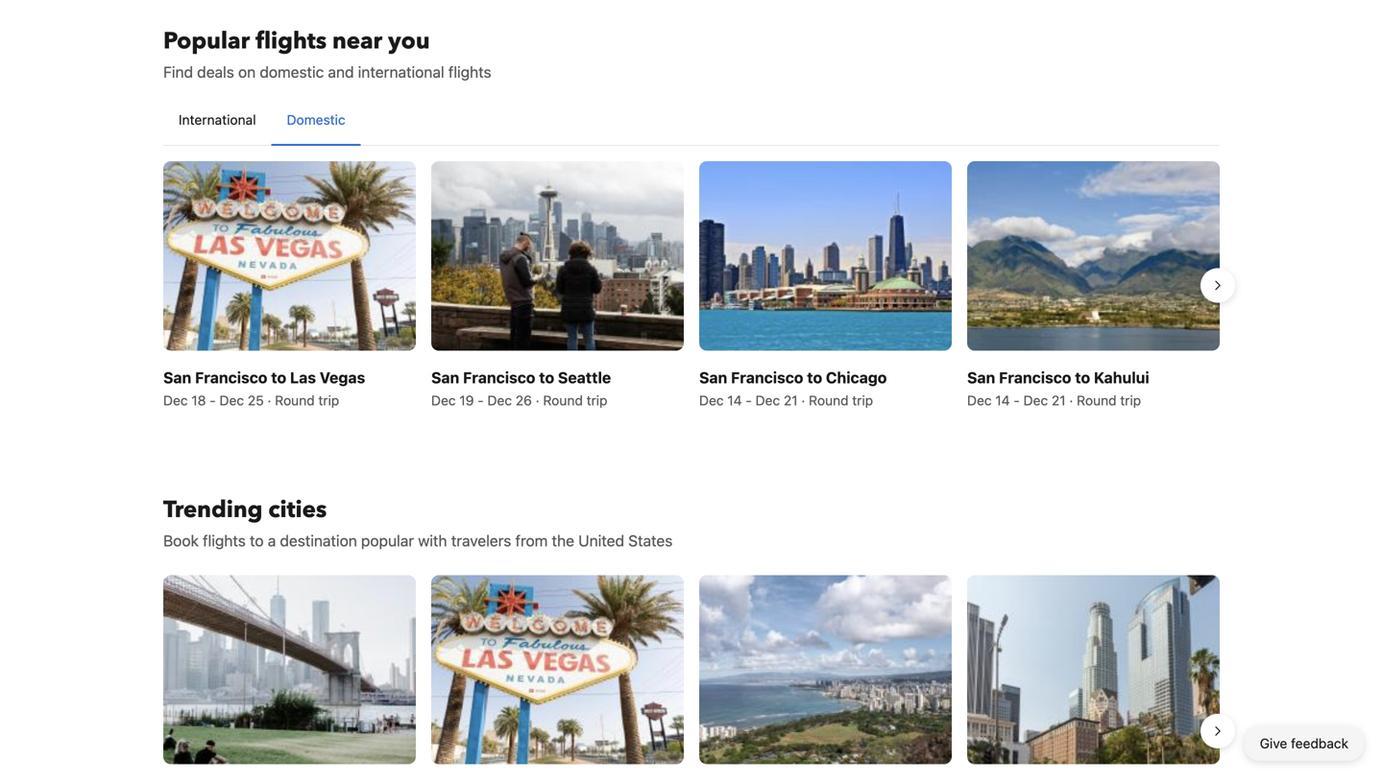 Task type: vqa. For each thing, say whether or not it's contained in the screenshot.
first the San
yes



Task type: locate. For each thing, give the bounding box(es) containing it.
round for san francisco to kahului
[[1077, 393, 1117, 408]]

2 14 from the left
[[995, 393, 1010, 408]]

1 vertical spatial region
[[148, 568, 1235, 781]]

san
[[163, 369, 191, 387], [431, 369, 459, 387], [699, 369, 727, 387], [967, 369, 995, 387]]

to left seattle
[[539, 369, 554, 387]]

francisco left chicago
[[731, 369, 803, 387]]

· inside san francisco to chicago dec 14 - dec 21 · round trip
[[801, 393, 805, 408]]

francisco up 26
[[463, 369, 535, 387]]

1 francisco from the left
[[195, 369, 267, 387]]

you
[[388, 25, 430, 57]]

trip for san francisco to seattle
[[587, 393, 607, 408]]

1 trip from the left
[[318, 393, 339, 408]]

3 francisco from the left
[[731, 369, 803, 387]]

francisco left kahului
[[999, 369, 1071, 387]]

las vegas, united states of america image
[[431, 576, 684, 765]]

3 · from the left
[[801, 393, 805, 408]]

san inside san francisco to kahului dec 14 - dec 21 · round trip
[[967, 369, 995, 387]]

tab list
[[163, 95, 1220, 147]]

21
[[784, 393, 798, 408], [1052, 393, 1066, 408]]

1 horizontal spatial flights
[[256, 25, 327, 57]]

25
[[248, 393, 264, 408]]

to for chicago
[[807, 369, 822, 387]]

1 - from the left
[[210, 393, 216, 408]]

3 trip from the left
[[852, 393, 873, 408]]

near
[[332, 25, 382, 57]]

to left kahului
[[1075, 369, 1090, 387]]

francisco inside san francisco to las vegas dec 18 - dec 25 · round trip
[[195, 369, 267, 387]]

popular flights near you find deals on domestic and international flights
[[163, 25, 491, 81]]

trip
[[318, 393, 339, 408], [587, 393, 607, 408], [852, 393, 873, 408], [1120, 393, 1141, 408]]

14 inside san francisco to kahului dec 14 - dec 21 · round trip
[[995, 393, 1010, 408]]

flights down trending
[[203, 532, 246, 550]]

francisco inside san francisco to chicago dec 14 - dec 21 · round trip
[[731, 369, 803, 387]]

international button
[[163, 95, 271, 145]]

give feedback
[[1260, 736, 1348, 752]]

to inside san francisco to seattle dec 19 - dec 26 · round trip
[[539, 369, 554, 387]]

to left las
[[271, 369, 286, 387]]

1 · from the left
[[267, 393, 271, 408]]

round inside san francisco to seattle dec 19 - dec 26 · round trip
[[543, 393, 583, 408]]

trip inside san francisco to seattle dec 19 - dec 26 · round trip
[[587, 393, 607, 408]]

to for las
[[271, 369, 286, 387]]

round
[[275, 393, 315, 408], [543, 393, 583, 408], [809, 393, 849, 408], [1077, 393, 1117, 408]]

francisco up the 25
[[195, 369, 267, 387]]

round down seattle
[[543, 393, 583, 408]]

1 horizontal spatial 14
[[995, 393, 1010, 408]]

0 horizontal spatial flights
[[203, 532, 246, 550]]

1 region from the top
[[148, 154, 1235, 418]]

4 dec from the left
[[487, 393, 512, 408]]

honolulu, united states of america image
[[699, 576, 952, 765]]

1 san from the left
[[163, 369, 191, 387]]

francisco for chicago
[[731, 369, 803, 387]]

0 horizontal spatial 21
[[784, 393, 798, 408]]

2 vertical spatial flights
[[203, 532, 246, 550]]

·
[[267, 393, 271, 408], [536, 393, 539, 408], [801, 393, 805, 408], [1069, 393, 1073, 408]]

francisco inside san francisco to seattle dec 19 - dec 26 · round trip
[[463, 369, 535, 387]]

from
[[515, 532, 548, 550]]

2 trip from the left
[[587, 393, 607, 408]]

0 vertical spatial flights
[[256, 25, 327, 57]]

give
[[1260, 736, 1287, 752]]

san inside san francisco to chicago dec 14 - dec 21 · round trip
[[699, 369, 727, 387]]

4 san from the left
[[967, 369, 995, 387]]

to
[[271, 369, 286, 387], [539, 369, 554, 387], [807, 369, 822, 387], [1075, 369, 1090, 387], [250, 532, 264, 550]]

round inside san francisco to kahului dec 14 - dec 21 · round trip
[[1077, 393, 1117, 408]]

round inside san francisco to chicago dec 14 - dec 21 · round trip
[[809, 393, 849, 408]]

- inside san francisco to kahului dec 14 - dec 21 · round trip
[[1014, 393, 1020, 408]]

4 trip from the left
[[1120, 393, 1141, 408]]

1 round from the left
[[275, 393, 315, 408]]

feedback
[[1291, 736, 1348, 752]]

trip down seattle
[[587, 393, 607, 408]]

4 · from the left
[[1069, 393, 1073, 408]]

7 dec from the left
[[967, 393, 992, 408]]

2 francisco from the left
[[463, 369, 535, 387]]

region
[[148, 154, 1235, 418], [148, 568, 1235, 781]]

4 - from the left
[[1014, 393, 1020, 408]]

flights up the "domestic"
[[256, 25, 327, 57]]

francisco for seattle
[[463, 369, 535, 387]]

14 inside san francisco to chicago dec 14 - dec 21 · round trip
[[727, 393, 742, 408]]

trip down kahului
[[1120, 393, 1141, 408]]

and
[[328, 63, 354, 81]]

dec
[[163, 393, 188, 408], [219, 393, 244, 408], [431, 393, 456, 408], [487, 393, 512, 408], [699, 393, 724, 408], [755, 393, 780, 408], [967, 393, 992, 408], [1023, 393, 1048, 408]]

14
[[727, 393, 742, 408], [995, 393, 1010, 408]]

- inside san francisco to chicago dec 14 - dec 21 · round trip
[[746, 393, 752, 408]]

4 round from the left
[[1077, 393, 1117, 408]]

trip down vegas
[[318, 393, 339, 408]]

san inside san francisco to seattle dec 19 - dec 26 · round trip
[[431, 369, 459, 387]]

francisco
[[195, 369, 267, 387], [463, 369, 535, 387], [731, 369, 803, 387], [999, 369, 1071, 387]]

1 14 from the left
[[727, 393, 742, 408]]

3 - from the left
[[746, 393, 752, 408]]

to inside san francisco to kahului dec 14 - dec 21 · round trip
[[1075, 369, 1090, 387]]

travelers
[[451, 532, 511, 550]]

2 round from the left
[[543, 393, 583, 408]]

states
[[628, 532, 673, 550]]

- inside san francisco to las vegas dec 18 - dec 25 · round trip
[[210, 393, 216, 408]]

francisco for kahului
[[999, 369, 1071, 387]]

1 vertical spatial flights
[[448, 63, 491, 81]]

trip inside san francisco to kahului dec 14 - dec 21 · round trip
[[1120, 393, 1141, 408]]

trip inside san francisco to chicago dec 14 - dec 21 · round trip
[[852, 393, 873, 408]]

- inside san francisco to seattle dec 19 - dec 26 · round trip
[[478, 393, 484, 408]]

4 francisco from the left
[[999, 369, 1071, 387]]

to inside san francisco to las vegas dec 18 - dec 25 · round trip
[[271, 369, 286, 387]]

3 round from the left
[[809, 393, 849, 408]]

to left chicago
[[807, 369, 822, 387]]

round for san francisco to seattle
[[543, 393, 583, 408]]

1 horizontal spatial 21
[[1052, 393, 1066, 408]]

on
[[238, 63, 256, 81]]

21 inside san francisco to chicago dec 14 - dec 21 · round trip
[[784, 393, 798, 408]]

2 horizontal spatial flights
[[448, 63, 491, 81]]

san for san francisco to las vegas
[[163, 369, 191, 387]]

0 vertical spatial region
[[148, 154, 1235, 418]]

· for san francisco to seattle
[[536, 393, 539, 408]]

domestic
[[260, 63, 324, 81]]

3 san from the left
[[699, 369, 727, 387]]

2 region from the top
[[148, 568, 1235, 781]]

5 dec from the left
[[699, 393, 724, 408]]

· inside san francisco to las vegas dec 18 - dec 25 · round trip
[[267, 393, 271, 408]]

san francisco to las vegas dec 18 - dec 25 · round trip
[[163, 369, 365, 408]]

1 21 from the left
[[784, 393, 798, 408]]

san for san francisco to kahului
[[967, 369, 995, 387]]

21 inside san francisco to kahului dec 14 - dec 21 · round trip
[[1052, 393, 1066, 408]]

· inside san francisco to seattle dec 19 - dec 26 · round trip
[[536, 393, 539, 408]]

- for san francisco to seattle
[[478, 393, 484, 408]]

- for san francisco to chicago
[[746, 393, 752, 408]]

francisco inside san francisco to kahului dec 14 - dec 21 · round trip
[[999, 369, 1071, 387]]

2 - from the left
[[478, 393, 484, 408]]

a
[[268, 532, 276, 550]]

to inside san francisco to chicago dec 14 - dec 21 · round trip
[[807, 369, 822, 387]]

flights
[[256, 25, 327, 57], [448, 63, 491, 81], [203, 532, 246, 550]]

with
[[418, 532, 447, 550]]

round down las
[[275, 393, 315, 408]]

trip down chicago
[[852, 393, 873, 408]]

round down chicago
[[809, 393, 849, 408]]

-
[[210, 393, 216, 408], [478, 393, 484, 408], [746, 393, 752, 408], [1014, 393, 1020, 408]]

2 21 from the left
[[1052, 393, 1066, 408]]

6 dec from the left
[[755, 393, 780, 408]]

0 horizontal spatial 14
[[727, 393, 742, 408]]

8 dec from the left
[[1023, 393, 1048, 408]]

- for san francisco to kahului
[[1014, 393, 1020, 408]]

chicago
[[826, 369, 887, 387]]

2 · from the left
[[536, 393, 539, 408]]

give feedback button
[[1244, 727, 1364, 762]]

flights right international
[[448, 63, 491, 81]]

round down kahului
[[1077, 393, 1117, 408]]

to left a
[[250, 532, 264, 550]]

san inside san francisco to las vegas dec 18 - dec 25 · round trip
[[163, 369, 191, 387]]

san francisco to seattle dec 19 - dec 26 · round trip
[[431, 369, 611, 408]]

· inside san francisco to kahului dec 14 - dec 21 · round trip
[[1069, 393, 1073, 408]]

2 san from the left
[[431, 369, 459, 387]]

trending cities book flights to a destination popular with travelers from the united states
[[163, 494, 673, 550]]



Task type: describe. For each thing, give the bounding box(es) containing it.
26
[[516, 393, 532, 408]]

san francisco to kahului image
[[967, 161, 1220, 351]]

domestic button
[[271, 95, 361, 145]]

18
[[191, 393, 206, 408]]

to inside trending cities book flights to a destination popular with travelers from the united states
[[250, 532, 264, 550]]

2 dec from the left
[[219, 393, 244, 408]]

vegas
[[320, 369, 365, 387]]

find
[[163, 63, 193, 81]]

san francisco to seattle image
[[431, 161, 684, 351]]

region containing san francisco to las vegas
[[148, 154, 1235, 418]]

round inside san francisco to las vegas dec 18 - dec 25 · round trip
[[275, 393, 315, 408]]

14 for san francisco to kahului
[[995, 393, 1010, 408]]

san francisco to las vegas image
[[163, 161, 416, 351]]

las
[[290, 369, 316, 387]]

san francisco to kahului dec 14 - dec 21 · round trip
[[967, 369, 1149, 408]]

san francisco to chicago dec 14 - dec 21 · round trip
[[699, 369, 887, 408]]

3 dec from the left
[[431, 393, 456, 408]]

21 for kahului
[[1052, 393, 1066, 408]]

san for san francisco to seattle
[[431, 369, 459, 387]]

to for kahului
[[1075, 369, 1090, 387]]

cities
[[268, 494, 327, 526]]

new york, united states of america image
[[163, 576, 416, 765]]

to for seattle
[[539, 369, 554, 387]]

international
[[179, 112, 256, 128]]

kahului
[[1094, 369, 1149, 387]]

· for san francisco to chicago
[[801, 393, 805, 408]]

trending
[[163, 494, 263, 526]]

san for san francisco to chicago
[[699, 369, 727, 387]]

united
[[578, 532, 624, 550]]

domestic
[[287, 112, 345, 128]]

21 for chicago
[[784, 393, 798, 408]]

popular
[[163, 25, 250, 57]]

francisco for las
[[195, 369, 267, 387]]

the
[[552, 532, 574, 550]]

trip for san francisco to chicago
[[852, 393, 873, 408]]

san francisco to chicago image
[[699, 161, 952, 351]]

international
[[358, 63, 444, 81]]

book
[[163, 532, 199, 550]]

14 for san francisco to chicago
[[727, 393, 742, 408]]

seattle
[[558, 369, 611, 387]]

los angeles, united states of america image
[[967, 576, 1220, 765]]

tab list containing international
[[163, 95, 1220, 147]]

trip inside san francisco to las vegas dec 18 - dec 25 · round trip
[[318, 393, 339, 408]]

1 dec from the left
[[163, 393, 188, 408]]

destination
[[280, 532, 357, 550]]

19
[[459, 393, 474, 408]]

popular
[[361, 532, 414, 550]]

flights inside trending cities book flights to a destination popular with travelers from the united states
[[203, 532, 246, 550]]

· for san francisco to kahului
[[1069, 393, 1073, 408]]

round for san francisco to chicago
[[809, 393, 849, 408]]

trip for san francisco to kahului
[[1120, 393, 1141, 408]]

deals
[[197, 63, 234, 81]]



